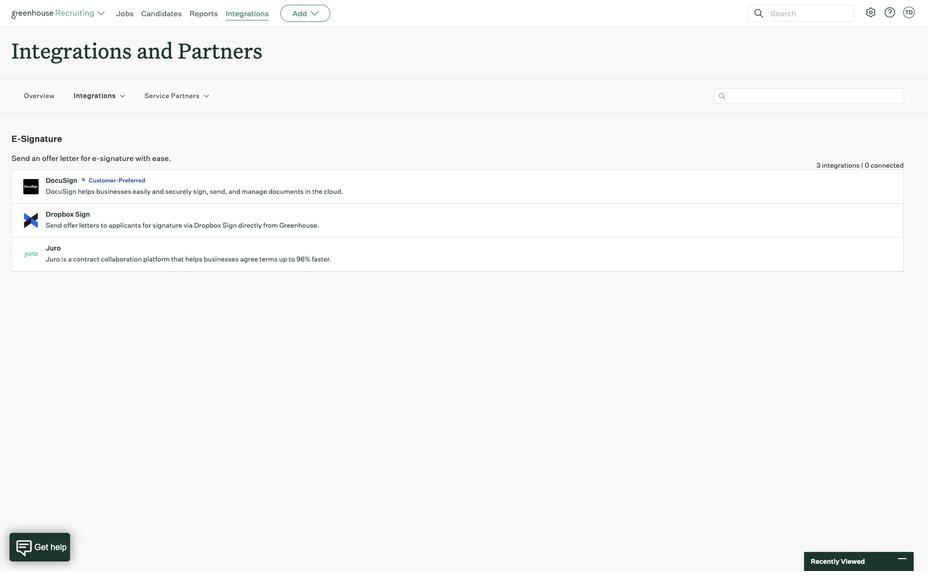 Task type: locate. For each thing, give the bounding box(es) containing it.
0 vertical spatial businesses
[[96, 187, 131, 196]]

partners right service
[[171, 92, 200, 100]]

td button
[[904, 7, 915, 18]]

0 horizontal spatial for
[[81, 154, 91, 163]]

up
[[279, 255, 287, 263]]

1 vertical spatial partners
[[171, 92, 200, 100]]

1 vertical spatial signature
[[153, 221, 182, 229]]

0 horizontal spatial send
[[11, 154, 30, 163]]

td
[[905, 9, 913, 16]]

send inside dropbox sign send offer letters to applicants for signature via dropbox sign directly from greenhouse.
[[46, 221, 62, 229]]

1 vertical spatial docusign
[[46, 187, 76, 196]]

integrations link
[[226, 9, 269, 18], [74, 91, 116, 101]]

docusign
[[46, 177, 77, 185], [46, 187, 76, 196]]

via
[[184, 221, 193, 229]]

send left an
[[11, 154, 30, 163]]

None text field
[[714, 88, 904, 104]]

terms
[[259, 255, 278, 263]]

an
[[32, 154, 40, 163]]

1 horizontal spatial signature
[[153, 221, 182, 229]]

documents
[[269, 187, 304, 196]]

dropbox up is
[[46, 210, 74, 218]]

1 horizontal spatial send
[[46, 221, 62, 229]]

ease.
[[152, 154, 171, 163]]

96%
[[296, 255, 310, 263]]

businesses
[[96, 187, 131, 196], [204, 255, 239, 263]]

partners
[[178, 36, 262, 64], [171, 92, 200, 100]]

and
[[137, 36, 173, 64], [152, 187, 164, 196], [229, 187, 240, 196]]

1 horizontal spatial offer
[[63, 221, 78, 229]]

service partners
[[144, 92, 200, 100]]

docusign helps businesses easily and securely sign, send, and manage documents in the cloud.
[[46, 187, 343, 196]]

2 docusign from the top
[[46, 187, 76, 196]]

offer
[[42, 154, 58, 163], [63, 221, 78, 229]]

to right the up
[[289, 255, 295, 263]]

0 horizontal spatial to
[[101, 221, 107, 229]]

e-
[[92, 154, 100, 163]]

1 vertical spatial dropbox
[[194, 221, 221, 229]]

1 horizontal spatial dropbox
[[194, 221, 221, 229]]

0 vertical spatial to
[[101, 221, 107, 229]]

to right letters
[[101, 221, 107, 229]]

platform
[[143, 255, 170, 263]]

businesses left agree
[[204, 255, 239, 263]]

e-signature
[[11, 134, 62, 144]]

offer left letters
[[63, 221, 78, 229]]

1 vertical spatial sign
[[223, 221, 237, 229]]

signature inside dropbox sign send offer letters to applicants for signature via dropbox sign directly from greenhouse.
[[153, 221, 182, 229]]

1 horizontal spatial integrations link
[[226, 9, 269, 18]]

integrations
[[822, 161, 860, 169]]

helps right that
[[185, 255, 202, 263]]

sign left the directly
[[223, 221, 237, 229]]

1 horizontal spatial to
[[289, 255, 295, 263]]

sign
[[75, 210, 90, 218], [223, 221, 237, 229]]

|
[[861, 161, 864, 169]]

signature
[[100, 154, 134, 163], [153, 221, 182, 229]]

0 vertical spatial helps
[[78, 187, 95, 196]]

signature left 'via'
[[153, 221, 182, 229]]

send an offer letter for e-signature with ease.
[[11, 154, 171, 163]]

dropbox right 'via'
[[194, 221, 221, 229]]

configure image
[[865, 7, 877, 18]]

letter
[[60, 154, 79, 163]]

the
[[312, 187, 323, 196]]

candidates link
[[141, 9, 182, 18]]

for right applicants
[[143, 221, 151, 229]]

1 vertical spatial juro
[[46, 255, 60, 263]]

recently
[[811, 558, 840, 566]]

0 vertical spatial dropbox
[[46, 210, 74, 218]]

collaboration
[[101, 255, 142, 263]]

1 horizontal spatial businesses
[[204, 255, 239, 263]]

0 vertical spatial signature
[[100, 154, 134, 163]]

0 vertical spatial juro
[[46, 244, 61, 252]]

partners down reports
[[178, 36, 262, 64]]

businesses down customer-preferred
[[96, 187, 131, 196]]

0 horizontal spatial dropbox
[[46, 210, 74, 218]]

greenhouse.
[[279, 221, 319, 229]]

2 juro from the top
[[46, 255, 60, 263]]

service
[[144, 92, 169, 100]]

3
[[817, 161, 821, 169]]

1 docusign from the top
[[46, 177, 77, 185]]

helps inside juro juro is a contract collaboration platform that helps businesses agree terms up to 96% faster.
[[185, 255, 202, 263]]

customer-preferred
[[89, 177, 145, 184]]

signature up customer-preferred
[[100, 154, 134, 163]]

0 horizontal spatial sign
[[75, 210, 90, 218]]

1 vertical spatial businesses
[[204, 255, 239, 263]]

integrations
[[226, 9, 269, 18], [11, 36, 132, 64], [74, 92, 116, 100]]

1 vertical spatial helps
[[185, 255, 202, 263]]

1 juro from the top
[[46, 244, 61, 252]]

for left the e-
[[81, 154, 91, 163]]

viewed
[[841, 558, 865, 566]]

0 horizontal spatial integrations link
[[74, 91, 116, 101]]

1 vertical spatial integrations link
[[74, 91, 116, 101]]

Search text field
[[769, 6, 846, 20]]

recently viewed
[[811, 558, 865, 566]]

0 vertical spatial for
[[81, 154, 91, 163]]

helps down customer-
[[78, 187, 95, 196]]

dropbox
[[46, 210, 74, 218], [194, 221, 221, 229]]

to inside juro juro is a contract collaboration platform that helps businesses agree terms up to 96% faster.
[[289, 255, 295, 263]]

and down candidates
[[137, 36, 173, 64]]

offer inside dropbox sign send offer letters to applicants for signature via dropbox sign directly from greenhouse.
[[63, 221, 78, 229]]

helps
[[78, 187, 95, 196], [185, 255, 202, 263]]

jobs
[[116, 9, 134, 18]]

greenhouse recruiting image
[[11, 8, 97, 19]]

send,
[[210, 187, 227, 196]]

for
[[81, 154, 91, 163], [143, 221, 151, 229]]

send
[[11, 154, 30, 163], [46, 221, 62, 229]]

3 integrations | 0 connected
[[817, 161, 904, 169]]

1 horizontal spatial sign
[[223, 221, 237, 229]]

1 vertical spatial for
[[143, 221, 151, 229]]

0 vertical spatial docusign
[[46, 177, 77, 185]]

offer right an
[[42, 154, 58, 163]]

1 horizontal spatial for
[[143, 221, 151, 229]]

to
[[101, 221, 107, 229], [289, 255, 295, 263]]

1 vertical spatial to
[[289, 255, 295, 263]]

0 horizontal spatial businesses
[[96, 187, 131, 196]]

0 vertical spatial offer
[[42, 154, 58, 163]]

sign up letters
[[75, 210, 90, 218]]

send up is
[[46, 221, 62, 229]]

1 vertical spatial offer
[[63, 221, 78, 229]]

juro
[[46, 244, 61, 252], [46, 255, 60, 263]]

td button
[[902, 5, 917, 20]]

1 vertical spatial send
[[46, 221, 62, 229]]

1 horizontal spatial helps
[[185, 255, 202, 263]]



Task type: vqa. For each thing, say whether or not it's contained in the screenshot.
rightmost BUSINESSES
yes



Task type: describe. For each thing, give the bounding box(es) containing it.
jobs link
[[116, 9, 134, 18]]

signature
[[21, 134, 62, 144]]

and right the send,
[[229, 187, 240, 196]]

sign,
[[193, 187, 208, 196]]

customer-
[[89, 177, 119, 184]]

2 vertical spatial integrations
[[74, 92, 116, 100]]

service partners link
[[144, 91, 200, 101]]

manage
[[242, 187, 267, 196]]

faster.
[[312, 255, 332, 263]]

that
[[171, 255, 184, 263]]

connected
[[871, 161, 904, 169]]

preferred
[[119, 177, 145, 184]]

dropbox sign send offer letters to applicants for signature via dropbox sign directly from greenhouse.
[[46, 210, 319, 229]]

securely
[[165, 187, 192, 196]]

add
[[292, 9, 307, 18]]

easily
[[133, 187, 151, 196]]

reports link
[[190, 9, 218, 18]]

candidates
[[141, 9, 182, 18]]

docusign for docusign
[[46, 177, 77, 185]]

and right easily
[[152, 187, 164, 196]]

contract
[[73, 255, 99, 263]]

docusign for docusign helps businesses easily and securely sign, send, and manage documents in the cloud.
[[46, 187, 76, 196]]

integrations and partners
[[11, 36, 262, 64]]

is
[[61, 255, 67, 263]]

overview link
[[24, 91, 55, 101]]

in
[[305, 187, 311, 196]]

letters
[[79, 221, 99, 229]]

0 vertical spatial send
[[11, 154, 30, 163]]

agree
[[240, 255, 258, 263]]

0 horizontal spatial helps
[[78, 187, 95, 196]]

applicants
[[109, 221, 141, 229]]

add button
[[280, 5, 331, 22]]

0 horizontal spatial signature
[[100, 154, 134, 163]]

to inside dropbox sign send offer letters to applicants for signature via dropbox sign directly from greenhouse.
[[101, 221, 107, 229]]

0 vertical spatial integrations link
[[226, 9, 269, 18]]

0 vertical spatial partners
[[178, 36, 262, 64]]

1 vertical spatial integrations
[[11, 36, 132, 64]]

from
[[263, 221, 278, 229]]

e-
[[11, 134, 21, 144]]

0
[[865, 161, 869, 169]]

a
[[68, 255, 72, 263]]

juro juro is a contract collaboration platform that helps businesses agree terms up to 96% faster.
[[46, 244, 332, 263]]

directly
[[238, 221, 262, 229]]

overview
[[24, 92, 55, 100]]

0 horizontal spatial offer
[[42, 154, 58, 163]]

cloud.
[[324, 187, 343, 196]]

reports
[[190, 9, 218, 18]]

0 vertical spatial integrations
[[226, 9, 269, 18]]

0 vertical spatial sign
[[75, 210, 90, 218]]

with
[[135, 154, 151, 163]]

businesses inside juro juro is a contract collaboration platform that helps businesses agree terms up to 96% faster.
[[204, 255, 239, 263]]

for inside dropbox sign send offer letters to applicants for signature via dropbox sign directly from greenhouse.
[[143, 221, 151, 229]]



